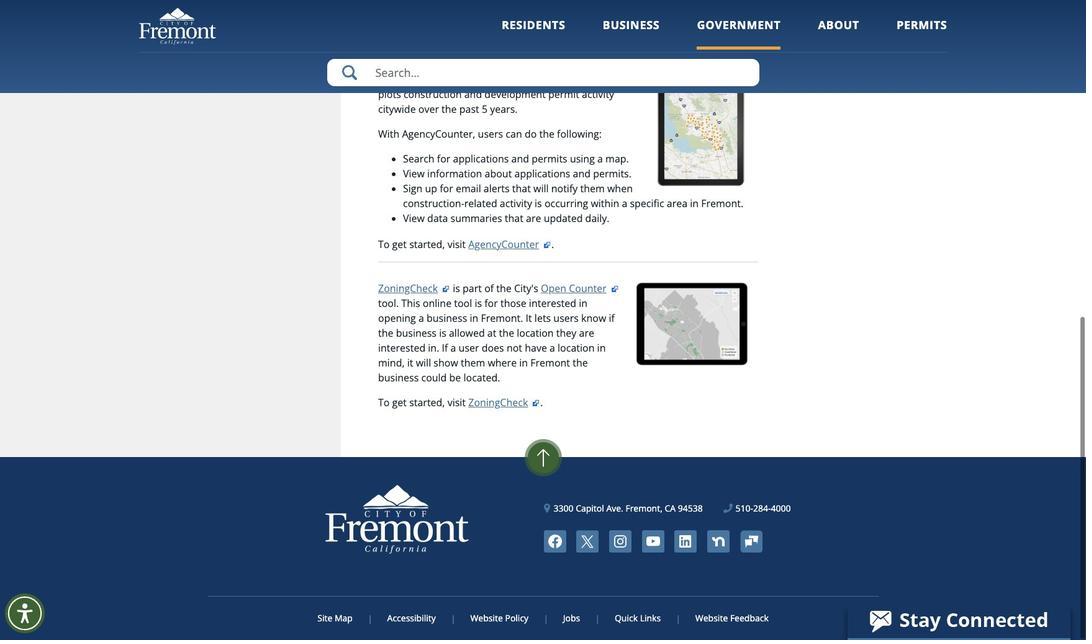Task type: locate. For each thing, give the bounding box(es) containing it.
0 horizontal spatial will
[[416, 356, 431, 370]]

0 horizontal spatial zoningcheck
[[378, 282, 438, 295]]

a down this
[[418, 312, 424, 325]]

fremont. right the area
[[701, 197, 743, 210]]

that down alerts on the top left of page
[[505, 212, 523, 225]]

0 horizontal spatial are
[[526, 212, 541, 225]]

. for to get started, visit zoningcheck
[[540, 396, 543, 410]]

1 horizontal spatial fremont.
[[701, 197, 743, 210]]

is left occurring
[[535, 197, 542, 210]]

0 horizontal spatial zoningcheck link
[[378, 282, 450, 295]]

0 vertical spatial interested
[[529, 297, 576, 310]]

0 vertical spatial zoningcheck link
[[378, 282, 450, 295]]

visit down data
[[447, 238, 466, 251]]

1 vertical spatial business
[[396, 327, 437, 340]]

1 vertical spatial are
[[579, 327, 594, 340]]

and
[[464, 87, 482, 101], [511, 152, 529, 166], [573, 167, 591, 181]]

zoningcheck link
[[378, 282, 450, 295], [468, 396, 540, 410]]

0 horizontal spatial users
[[478, 127, 503, 141]]

1 horizontal spatial are
[[579, 327, 594, 340]]

(sb
[[251, 79, 265, 91]]

1 horizontal spatial them
[[580, 182, 605, 195]]

2 website from the left
[[695, 613, 728, 625]]

2 to from the top
[[378, 396, 390, 410]]

opening
[[378, 312, 416, 325]]

view left data
[[403, 212, 425, 225]]

0 vertical spatial are
[[526, 212, 541, 225]]

zoningcheck
[[378, 282, 438, 295], [468, 396, 528, 410]]

the left past
[[442, 102, 457, 116]]

get down construction-
[[392, 238, 407, 251]]

them inside search for applications and permits using a map. view information about applications and permits. sign up for email alerts that will notify them when construction-related activity is occurring within a specific area in fremont. view data summaries that are updated daily.
[[580, 182, 605, 195]]

to for to get started, visit zoningcheck
[[378, 396, 390, 410]]

interested down the 'open'
[[529, 297, 576, 310]]

will left notify at right
[[533, 182, 549, 195]]

. down fremont
[[540, 396, 543, 410]]

1 vertical spatial location
[[558, 341, 595, 355]]

are down know
[[579, 327, 594, 340]]

business down online
[[427, 312, 467, 325]]

fremont. inside is part of the city's open counter tool. this online tool is for those interested in opening a business in fremont. it lets users know if the business is allowed at the location they are interested in. if a user does not have a location in mind, it will show them where in fremont the business could be located.
[[481, 312, 523, 325]]

location
[[517, 327, 554, 340], [558, 341, 595, 355]]

footer fb icon image
[[544, 531, 566, 553]]

1 vertical spatial view
[[403, 212, 425, 225]]

. down updated
[[551, 238, 554, 251]]

permits link
[[897, 17, 947, 49]]

business down 'mind,'
[[378, 371, 419, 385]]

1 vertical spatial users
[[553, 312, 579, 325]]

business
[[427, 312, 467, 325], [396, 327, 437, 340], [378, 371, 419, 385]]

0 vertical spatial view
[[403, 167, 425, 181]]

started, down could
[[409, 396, 445, 410]]

2 vertical spatial for
[[484, 297, 498, 310]]

permits
[[897, 17, 947, 32]]

construction
[[404, 87, 462, 101]]

email
[[456, 182, 481, 195]]

510-
[[735, 503, 753, 515]]

residents link
[[502, 17, 565, 49]]

notify
[[551, 182, 578, 195]]

users up they
[[553, 312, 579, 325]]

1 vertical spatial and
[[511, 152, 529, 166]]

that right alerts on the top left of page
[[512, 182, 531, 195]]

0 vertical spatial will
[[533, 182, 549, 195]]

zoningcheck link down located.
[[468, 396, 540, 410]]

started, for agencycounter
[[409, 238, 445, 251]]

0 vertical spatial started,
[[409, 238, 445, 251]]

Search text field
[[327, 59, 759, 86]]

in down open counter link
[[579, 297, 587, 310]]

the down the opening at left
[[378, 327, 393, 340]]

0 horizontal spatial .
[[540, 396, 543, 410]]

them down user
[[461, 356, 485, 370]]

0 horizontal spatial agencycounter
[[378, 73, 449, 86]]

1 vertical spatial agencycounter
[[468, 238, 539, 251]]

1 website from the left
[[470, 613, 503, 625]]

business up in.
[[396, 327, 437, 340]]

1 horizontal spatial will
[[533, 182, 549, 195]]

0 vertical spatial agencycounter
[[378, 73, 449, 86]]

them up within
[[580, 182, 605, 195]]

is right tool
[[475, 297, 482, 310]]

of
[[484, 282, 494, 295]]

senate bill 9 (sb 9) information link
[[139, 73, 341, 97]]

1 horizontal spatial .
[[551, 238, 554, 251]]

mapping
[[435, 45, 504, 67]]

zoningcheck link up this
[[378, 282, 450, 295]]

1 vertical spatial for
[[440, 182, 453, 195]]

2 started, from the top
[[409, 396, 445, 410]]

agencycounter link down summaries
[[468, 238, 551, 251]]

website left feedback at the bottom right
[[695, 613, 728, 625]]

users
[[478, 127, 503, 141], [553, 312, 579, 325]]

0 vertical spatial fremont.
[[701, 197, 743, 210]]

about
[[485, 167, 512, 181]]

a down the when
[[622, 197, 627, 210]]

0 horizontal spatial website
[[470, 613, 503, 625]]

a
[[597, 152, 603, 166], [622, 197, 627, 210], [418, 312, 424, 325], [451, 341, 456, 355], [550, 341, 555, 355]]

a right the if
[[451, 341, 456, 355]]

get down 'mind,'
[[392, 396, 407, 410]]

website feedback
[[695, 613, 769, 625]]

0 vertical spatial that
[[615, 73, 634, 86]]

will right "it"
[[416, 356, 431, 370]]

view up sign
[[403, 167, 425, 181]]

to up tool.
[[378, 238, 390, 251]]

activity down map
[[582, 87, 614, 101]]

0 vertical spatial activity
[[582, 87, 614, 101]]

1 vertical spatial .
[[540, 396, 543, 410]]

that inside is the city's new interactive map that plots construction and development permit activity citywide over the past 5 years.
[[615, 73, 634, 86]]

interactive
[[540, 73, 589, 86]]

activity inside search for applications and permits using a map. view information about applications and permits. sign up for email alerts that will notify them when construction-related activity is occurring within a specific area in fremont. view data summaries that are updated daily.
[[500, 197, 532, 210]]

location down they
[[558, 341, 595, 355]]

plots
[[378, 87, 401, 101]]

0 vertical spatial to
[[378, 238, 390, 251]]

city's up those
[[514, 282, 538, 295]]

location up have
[[517, 327, 554, 340]]

1 vertical spatial activity
[[500, 197, 532, 210]]

agencycounter down summaries
[[468, 238, 539, 251]]

users inside is part of the city's open counter tool. this online tool is for those interested in opening a business in fremont. it lets users know if the business is allowed at the location they are interested in. if a user does not have a location in mind, it will show them where in fremont the business could be located.
[[553, 312, 579, 325]]

quick links link
[[599, 613, 677, 625]]

1 vertical spatial will
[[416, 356, 431, 370]]

for right up
[[440, 182, 453, 195]]

0 horizontal spatial location
[[517, 327, 554, 340]]

years.
[[490, 102, 518, 116]]

1 vertical spatial agencycounter link
[[468, 238, 551, 251]]

permit
[[548, 87, 579, 101]]

0 vertical spatial for
[[437, 152, 450, 166]]

a up fremont
[[550, 341, 555, 355]]

1 vertical spatial zoningcheck link
[[468, 396, 540, 410]]

is the city's new interactive map that plots construction and development permit activity citywide over the past 5 years.
[[378, 73, 634, 116]]

2 visit from the top
[[447, 396, 466, 410]]

agencycounter
[[378, 73, 449, 86], [468, 238, 539, 251]]

3300
[[554, 503, 573, 515]]

agencycounter,
[[402, 127, 475, 141]]

zoningcheck up this
[[378, 282, 438, 295]]

started, for zoningcheck
[[409, 396, 445, 410]]

fremont.
[[701, 197, 743, 210], [481, 312, 523, 325]]

website left policy on the left
[[470, 613, 503, 625]]

1 visit from the top
[[447, 238, 466, 251]]

tools
[[508, 45, 550, 67]]

with
[[378, 127, 399, 141]]

0 vertical spatial visit
[[447, 238, 466, 251]]

510-284-4000 link
[[724, 502, 791, 515]]

1 horizontal spatial and
[[511, 152, 529, 166]]

is part of the city's open counter tool. this online tool is for those interested in opening a business in fremont. it lets users know if the business is allowed at the location they are interested in. if a user does not have a location in mind, it will show them where in fremont the business could be located.
[[378, 282, 615, 385]]

activity
[[582, 87, 614, 101], [500, 197, 532, 210]]

new
[[518, 73, 538, 86]]

will inside is part of the city's open counter tool. this online tool is for those interested in opening a business in fremont. it lets users know if the business is allowed at the location they are interested in. if a user does not have a location in mind, it will show them where in fremont the business could be located.
[[416, 356, 431, 370]]

0 vertical spatial business
[[427, 312, 467, 325]]

in
[[690, 197, 699, 210], [579, 297, 587, 310], [470, 312, 478, 325], [597, 341, 606, 355], [519, 356, 528, 370]]

for inside is part of the city's open counter tool. this online tool is for those interested in opening a business in fremont. it lets users know if the business is allowed at the location they are interested in. if a user does not have a location in mind, it will show them where in fremont the business could be located.
[[484, 297, 498, 310]]

for down the of
[[484, 297, 498, 310]]

up
[[425, 182, 437, 195]]

when
[[607, 182, 633, 195]]

about link
[[818, 17, 859, 49]]

a left map.
[[597, 152, 603, 166]]

city's inside is the city's new interactive map that plots construction and development permit activity citywide over the past 5 years.
[[491, 73, 516, 86]]

4000
[[771, 503, 791, 515]]

1 vertical spatial interested
[[378, 341, 425, 355]]

visit
[[447, 238, 466, 251], [447, 396, 466, 410]]

1 vertical spatial city's
[[514, 282, 538, 295]]

1 started, from the top
[[409, 238, 445, 251]]

the
[[474, 73, 489, 86], [442, 102, 457, 116], [539, 127, 554, 141], [496, 282, 512, 295], [378, 327, 393, 340], [499, 327, 514, 340], [573, 356, 588, 370]]

in right the area
[[690, 197, 699, 210]]

1 vertical spatial zoningcheck
[[468, 396, 528, 410]]

and down can
[[511, 152, 529, 166]]

1 horizontal spatial users
[[553, 312, 579, 325]]

footer ig icon image
[[609, 531, 631, 553]]

1 vertical spatial started,
[[409, 396, 445, 410]]

0 horizontal spatial fremont.
[[481, 312, 523, 325]]

1 vertical spatial to
[[378, 396, 390, 410]]

1 horizontal spatial applications
[[514, 167, 570, 181]]

started,
[[409, 238, 445, 251], [409, 396, 445, 410]]

and up past
[[464, 87, 482, 101]]

1 horizontal spatial zoningcheck link
[[468, 396, 540, 410]]

1 vertical spatial fremont.
[[481, 312, 523, 325]]

construction-
[[403, 197, 464, 210]]

agencycounter link up construction
[[378, 73, 461, 86]]

0 horizontal spatial activity
[[500, 197, 532, 210]]

capitol
[[576, 503, 604, 515]]

using
[[570, 152, 595, 166]]

started, down data
[[409, 238, 445, 251]]

website for website policy
[[470, 613, 503, 625]]

applications
[[453, 152, 509, 166], [514, 167, 570, 181]]

government link
[[697, 17, 781, 49]]

footer tw icon image
[[576, 531, 599, 553]]

get for to get started, visit agencycounter
[[392, 238, 407, 251]]

agencycounter image
[[654, 65, 749, 186]]

and down using
[[573, 167, 591, 181]]

0 vertical spatial location
[[517, 327, 554, 340]]

part
[[463, 282, 482, 295]]

0 vertical spatial get
[[392, 238, 407, 251]]

1 vertical spatial applications
[[514, 167, 570, 181]]

over
[[418, 102, 439, 116]]

website
[[470, 613, 503, 625], [695, 613, 728, 625]]

that right map
[[615, 73, 634, 86]]

allowed
[[449, 327, 485, 340]]

0 vertical spatial them
[[580, 182, 605, 195]]

area
[[667, 197, 687, 210]]

1 horizontal spatial location
[[558, 341, 595, 355]]

applications up about
[[453, 152, 509, 166]]

online
[[423, 297, 452, 310]]

0 vertical spatial .
[[551, 238, 554, 251]]

activity down alerts on the top left of page
[[500, 197, 532, 210]]

will
[[533, 182, 549, 195], [416, 356, 431, 370]]

0 vertical spatial city's
[[491, 73, 516, 86]]

visit down be
[[447, 396, 466, 410]]

business
[[603, 17, 660, 32]]

1 to from the top
[[378, 238, 390, 251]]

0 horizontal spatial and
[[464, 87, 482, 101]]

0 vertical spatial and
[[464, 87, 482, 101]]

applications down 'permits'
[[514, 167, 570, 181]]

0 vertical spatial zoningcheck
[[378, 282, 438, 295]]

stay connected image
[[848, 604, 1069, 639]]

are left updated
[[526, 212, 541, 225]]

agencycounter up construction
[[378, 73, 449, 86]]

and inside is the city's new interactive map that plots construction and development permit activity citywide over the past 5 years.
[[464, 87, 482, 101]]

1 get from the top
[[392, 238, 407, 251]]

view
[[403, 167, 425, 181], [403, 212, 425, 225]]

2 get from the top
[[392, 396, 407, 410]]

1 vertical spatial them
[[461, 356, 485, 370]]

in up allowed
[[470, 312, 478, 325]]

1 vertical spatial visit
[[447, 396, 466, 410]]

is up the if
[[439, 327, 446, 340]]

are
[[526, 212, 541, 225], [579, 327, 594, 340]]

0 horizontal spatial interested
[[378, 341, 425, 355]]

3300 capitol ave. fremont, ca 94538 link
[[544, 502, 703, 515]]

zoningcheck link for is part of the city's
[[378, 282, 450, 295]]

for
[[437, 152, 450, 166], [440, 182, 453, 195], [484, 297, 498, 310]]

fremont. up at
[[481, 312, 523, 325]]

0 vertical spatial applications
[[453, 152, 509, 166]]

footer nd icon image
[[707, 531, 730, 553]]

at
[[487, 327, 496, 340]]

1 horizontal spatial activity
[[582, 87, 614, 101]]

2 horizontal spatial and
[[573, 167, 591, 181]]

for up information at the left top of the page
[[437, 152, 450, 166]]

do
[[525, 127, 537, 141]]

1 vertical spatial get
[[392, 396, 407, 410]]

1 horizontal spatial website
[[695, 613, 728, 625]]

visit for zoningcheck
[[447, 396, 466, 410]]

city's up development
[[491, 73, 516, 86]]

users left can
[[478, 127, 503, 141]]

citywide
[[378, 102, 416, 116]]

0 horizontal spatial them
[[461, 356, 485, 370]]

is inside search for applications and permits using a map. view information about applications and permits. sign up for email alerts that will notify them when construction-related activity is occurring within a specific area in fremont. view data summaries that are updated daily.
[[535, 197, 542, 210]]

.
[[551, 238, 554, 251], [540, 396, 543, 410]]

0 vertical spatial users
[[478, 127, 503, 141]]

0 vertical spatial agencycounter link
[[378, 73, 461, 86]]

to down 'mind,'
[[378, 396, 390, 410]]

zoningcheck down located.
[[468, 396, 528, 410]]

interested up "it"
[[378, 341, 425, 355]]

them
[[580, 182, 605, 195], [461, 356, 485, 370]]

city's
[[491, 73, 516, 86], [514, 282, 538, 295]]

is down mapping
[[464, 73, 471, 86]]



Task type: vqa. For each thing, say whether or not it's contained in the screenshot.
bottom
no



Task type: describe. For each thing, give the bounding box(es) containing it.
about
[[818, 17, 859, 32]]

specific
[[630, 197, 664, 210]]

does
[[482, 341, 504, 355]]

1 horizontal spatial interested
[[529, 297, 576, 310]]

the right at
[[499, 327, 514, 340]]

2 vertical spatial business
[[378, 371, 419, 385]]

1 horizontal spatial agencycounter
[[468, 238, 539, 251]]

map
[[335, 613, 353, 625]]

permits
[[532, 152, 567, 166]]

are inside search for applications and permits using a map. view information about applications and permits. sign up for email alerts that will notify them when construction-related activity is occurring within a specific area in fremont. view data summaries that are updated daily.
[[526, 212, 541, 225]]

map
[[591, 73, 612, 86]]

can
[[506, 127, 522, 141]]

to for to get started, visit agencycounter
[[378, 238, 390, 251]]

1 view from the top
[[403, 167, 425, 181]]

1 horizontal spatial agencycounter link
[[468, 238, 551, 251]]

lets
[[535, 312, 551, 325]]

where
[[488, 356, 517, 370]]

visit for agencycounter
[[447, 238, 466, 251]]

bill
[[228, 79, 241, 91]]

the down mapping
[[474, 73, 489, 86]]

residents
[[502, 17, 565, 32]]

feedback
[[730, 613, 769, 625]]

to get started, visit zoningcheck
[[378, 396, 528, 410]]

senate bill 9 (sb 9) information
[[195, 79, 329, 91]]

business link
[[603, 17, 660, 49]]

the right the of
[[496, 282, 512, 295]]

have
[[525, 341, 547, 355]]

daily.
[[585, 212, 610, 225]]

is left part
[[453, 282, 460, 295]]

sign
[[403, 182, 422, 195]]

website feedback link
[[679, 613, 769, 625]]

open
[[541, 282, 566, 295]]

is inside is the city's new interactive map that plots construction and development permit activity citywide over the past 5 years.
[[464, 73, 471, 86]]

site
[[317, 613, 332, 625]]

be
[[449, 371, 461, 385]]

quick links
[[615, 613, 661, 625]]

updated
[[544, 212, 583, 225]]

zoningcheck link for .
[[468, 396, 540, 410]]

within
[[591, 197, 619, 210]]

if
[[609, 312, 615, 325]]

are inside is part of the city's open counter tool. this online tool is for those interested in opening a business in fremont. it lets users know if the business is allowed at the location they are interested in. if a user does not have a location in mind, it will show them where in fremont the business could be located.
[[579, 327, 594, 340]]

will inside search for applications and permits using a map. view information about applications and permits. sign up for email alerts that will notify them when construction-related activity is occurring within a specific area in fremont. view data summaries that are updated daily.
[[533, 182, 549, 195]]

development
[[485, 87, 546, 101]]

those
[[500, 297, 526, 310]]

search for applications and permits using a map. view information about applications and permits. sign up for email alerts that will notify them when construction-related activity is occurring within a specific area in fremont. view data summaries that are updated daily.
[[403, 152, 743, 225]]

5
[[482, 102, 487, 116]]

search
[[403, 152, 434, 166]]

to get started, visit agencycounter
[[378, 238, 539, 251]]

ave.
[[606, 503, 623, 515]]

. for to get started, visit agencycounter
[[551, 238, 554, 251]]

the right fremont
[[573, 356, 588, 370]]

fremont
[[530, 356, 570, 370]]

government
[[697, 17, 781, 32]]

them inside is part of the city's open counter tool. this online tool is for those interested in opening a business in fremont. it lets users know if the business is allowed at the location they are interested in. if a user does not have a location in mind, it will show them where in fremont the business could be located.
[[461, 356, 485, 370]]

2 vertical spatial and
[[573, 167, 591, 181]]

map.
[[605, 152, 629, 166]]

know
[[581, 312, 606, 325]]

9
[[243, 79, 248, 91]]

occurring
[[545, 197, 588, 210]]

accessibility
[[387, 613, 436, 625]]

footer my icon image
[[740, 531, 762, 553]]

510-284-4000
[[735, 503, 791, 515]]

website for website feedback
[[695, 613, 728, 625]]

not
[[507, 341, 522, 355]]

2 vertical spatial that
[[505, 212, 523, 225]]

activity inside is the city's new interactive map that plots construction and development permit activity citywide over the past 5 years.
[[582, 87, 614, 101]]

past
[[459, 102, 479, 116]]

ipad with zoningcheck map image
[[635, 281, 749, 367]]

online
[[378, 45, 431, 67]]

data
[[427, 212, 448, 225]]

quick
[[615, 613, 638, 625]]

in inside search for applications and permits using a map. view information about applications and permits. sign up for email alerts that will notify them when construction-related activity is occurring within a specific area in fremont. view data summaries that are updated daily.
[[690, 197, 699, 210]]

1 horizontal spatial zoningcheck
[[468, 396, 528, 410]]

city's inside is part of the city's open counter tool. this online tool is for those interested in opening a business in fremont. it lets users know if the business is allowed at the location they are interested in. if a user does not have a location in mind, it will show them where in fremont the business could be located.
[[514, 282, 538, 295]]

open counter link
[[541, 282, 619, 295]]

it
[[526, 312, 532, 325]]

if
[[442, 341, 448, 355]]

online mapping tools
[[378, 45, 550, 67]]

columnusercontrol4 main content
[[372, 0, 765, 420]]

footer li icon image
[[674, 531, 697, 553]]

permits.
[[593, 167, 631, 181]]

located.
[[464, 371, 500, 385]]

9)
[[267, 79, 275, 91]]

in down know
[[597, 341, 606, 355]]

get for to get started, visit zoningcheck
[[392, 396, 407, 410]]

tool.
[[378, 297, 399, 310]]

information
[[278, 79, 329, 91]]

0 horizontal spatial applications
[[453, 152, 509, 166]]

fremont. inside search for applications and permits using a map. view information about applications and permits. sign up for email alerts that will notify them when construction-related activity is occurring within a specific area in fremont. view data summaries that are updated daily.
[[701, 197, 743, 210]]

3300 capitol ave. fremont, ca 94538
[[554, 503, 703, 515]]

tool
[[454, 297, 472, 310]]

accessibility link
[[371, 613, 452, 625]]

site map link
[[317, 613, 369, 625]]

related
[[464, 197, 497, 210]]

jobs link
[[547, 613, 596, 625]]

following:
[[557, 127, 602, 141]]

0 horizontal spatial agencycounter link
[[378, 73, 461, 86]]

user
[[459, 341, 479, 355]]

the right do
[[539, 127, 554, 141]]

in.
[[428, 341, 439, 355]]

this
[[401, 297, 420, 310]]

links
[[640, 613, 661, 625]]

footer yt icon image
[[642, 531, 664, 553]]

site map
[[317, 613, 353, 625]]

94538
[[678, 503, 703, 515]]

website policy
[[470, 613, 529, 625]]

fremont,
[[626, 503, 662, 515]]

in down not on the left
[[519, 356, 528, 370]]

2 view from the top
[[403, 212, 425, 225]]

ca
[[665, 503, 676, 515]]

it
[[407, 356, 413, 370]]

information
[[427, 167, 482, 181]]

counter
[[569, 282, 607, 295]]

1 vertical spatial that
[[512, 182, 531, 195]]

alerts
[[484, 182, 510, 195]]



